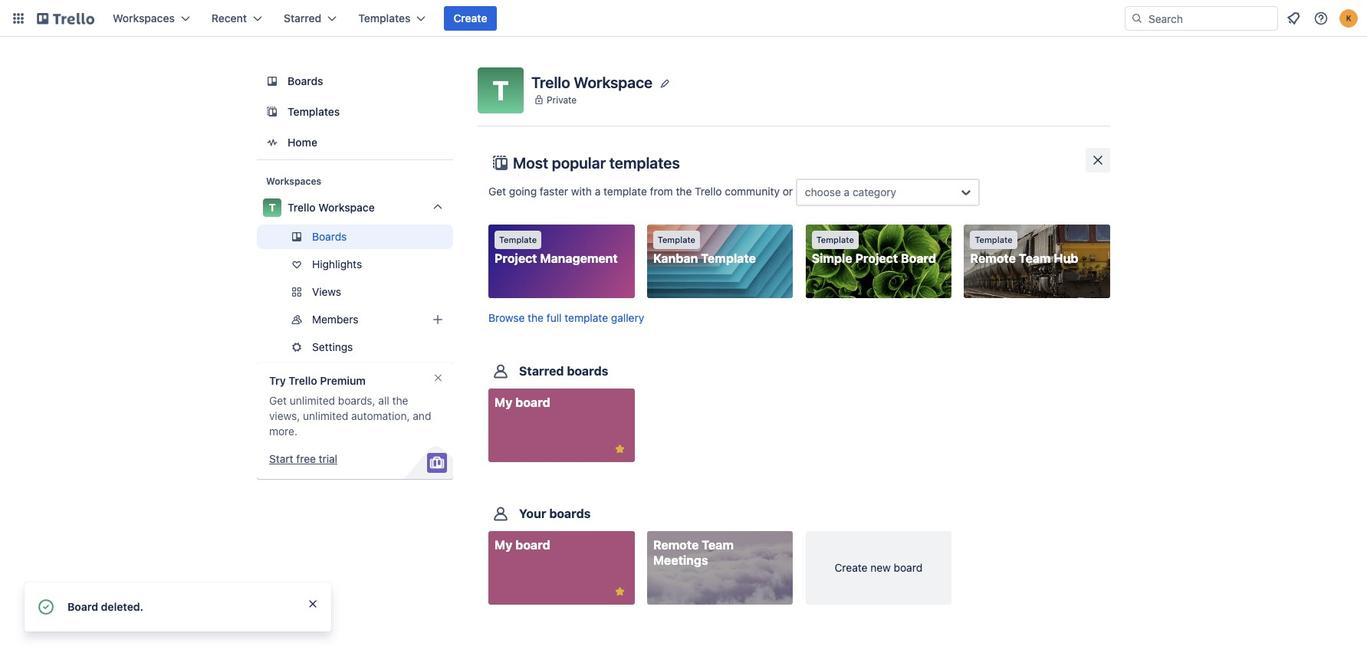 Task type: describe. For each thing, give the bounding box(es) containing it.
templates inside templates popup button
[[358, 12, 411, 25]]

home link
[[257, 129, 453, 156]]

click to unstar this board. it will be removed from your starred list. image for 2nd my board link from the bottom
[[613, 443, 627, 457]]

recent
[[212, 12, 247, 25]]

remote team meetings
[[653, 539, 734, 568]]

trello left community
[[695, 185, 722, 198]]

starred button
[[275, 6, 346, 31]]

start
[[269, 453, 293, 466]]

simple
[[812, 252, 853, 265]]

board image
[[263, 72, 281, 91]]

remote inside remote team meetings
[[653, 539, 699, 553]]

1 boards link from the top
[[257, 67, 453, 95]]

or
[[783, 185, 793, 198]]

2 my board link from the top
[[489, 532, 635, 605]]

team inside template remote team hub
[[1019, 252, 1051, 265]]

2 my from the top
[[495, 539, 513, 553]]

views,
[[269, 410, 300, 423]]

members link
[[257, 308, 453, 332]]

template board image
[[263, 103, 281, 121]]

boards for first the boards link from the bottom of the page
[[312, 230, 347, 243]]

0 horizontal spatial workspace
[[318, 201, 375, 214]]

2 vertical spatial board
[[894, 562, 923, 575]]

private
[[547, 94, 577, 105]]

highlights link
[[257, 252, 453, 277]]

1 vertical spatial t
[[269, 201, 276, 214]]

workspaces inside popup button
[[113, 12, 175, 25]]

board for 2nd my board link from the bottom
[[516, 396, 550, 410]]

more.
[[269, 425, 298, 438]]

trello down home
[[288, 201, 316, 214]]

hub
[[1054, 252, 1079, 265]]

settings link
[[257, 335, 453, 360]]

boards for your boards
[[549, 507, 591, 521]]

views
[[312, 285, 341, 298]]

team inside remote team meetings
[[702, 539, 734, 553]]

dismiss flag image
[[307, 598, 319, 611]]

home image
[[263, 133, 281, 152]]

board deleted.
[[67, 601, 144, 614]]

create button
[[444, 6, 497, 31]]

template simple project board
[[812, 235, 936, 265]]

1 my board link from the top
[[489, 389, 635, 463]]

Search field
[[1144, 7, 1278, 30]]

management
[[540, 252, 618, 265]]

templates
[[610, 154, 680, 172]]

boards for 1st the boards link from the top of the page
[[288, 74, 323, 87]]

create new board
[[835, 562, 923, 575]]

highlights
[[312, 258, 362, 271]]

settings
[[312, 341, 353, 354]]

premium
[[320, 374, 366, 387]]

kanban
[[653, 252, 698, 265]]

try
[[269, 374, 286, 387]]

community
[[725, 185, 780, 198]]

boards for starred boards
[[567, 364, 609, 378]]

create for create
[[454, 12, 487, 25]]

create for create new board
[[835, 562, 868, 575]]

project inside template project management
[[495, 252, 537, 265]]

going
[[509, 185, 537, 198]]

starred boards
[[519, 364, 609, 378]]

templates button
[[349, 6, 435, 31]]

0 horizontal spatial a
[[595, 185, 601, 198]]

1 horizontal spatial get
[[489, 185, 506, 198]]

template kanban template
[[653, 235, 756, 265]]

full
[[547, 312, 562, 325]]

category
[[853, 186, 897, 199]]

new
[[871, 562, 891, 575]]

add image
[[429, 311, 447, 329]]

templates link
[[257, 98, 453, 126]]

board for second my board link
[[516, 539, 550, 553]]



Task type: vqa. For each thing, say whether or not it's contained in the screenshot.
'Greg Robinson (gregrobinson96)' icon
no



Task type: locate. For each thing, give the bounding box(es) containing it.
primary element
[[0, 0, 1368, 37]]

free
[[296, 453, 316, 466]]

start free trial
[[269, 453, 338, 466]]

project
[[495, 252, 537, 265], [856, 252, 898, 265]]

boards right your
[[549, 507, 591, 521]]

0 horizontal spatial workspaces
[[113, 12, 175, 25]]

starred
[[284, 12, 322, 25], [519, 364, 564, 378]]

template
[[604, 185, 647, 198], [565, 312, 608, 325]]

a right choose
[[844, 186, 850, 199]]

1 vertical spatial get
[[269, 394, 287, 407]]

2 click to unstar this board. it will be removed from your starred list. image from the top
[[613, 586, 627, 599]]

all
[[378, 394, 389, 407]]

1 vertical spatial unlimited
[[303, 410, 348, 423]]

0 horizontal spatial board
[[67, 601, 98, 614]]

trello workspace up private at the left top
[[532, 73, 653, 91]]

the inside the try trello premium get unlimited boards, all the views, unlimited automation, and more.
[[392, 394, 408, 407]]

trello workspace
[[532, 73, 653, 91], [288, 201, 375, 214]]

the left full
[[528, 312, 544, 325]]

my board down your
[[495, 539, 550, 553]]

1 vertical spatial boards
[[549, 507, 591, 521]]

board
[[516, 396, 550, 410], [516, 539, 550, 553], [894, 562, 923, 575]]

1 horizontal spatial workspaces
[[266, 176, 321, 187]]

get going faster with a template from the trello community or
[[489, 185, 796, 198]]

back to home image
[[37, 6, 94, 31]]

automation,
[[351, 410, 410, 423]]

0 vertical spatial create
[[454, 12, 487, 25]]

1 my from the top
[[495, 396, 513, 410]]

my board link down starred boards
[[489, 389, 635, 463]]

1 horizontal spatial trello workspace
[[532, 73, 653, 91]]

0 vertical spatial team
[[1019, 252, 1051, 265]]

recent button
[[202, 6, 272, 31]]

get inside the try trello premium get unlimited boards, all the views, unlimited automation, and more.
[[269, 394, 287, 407]]

workspaces button
[[104, 6, 199, 31]]

1 vertical spatial boards
[[312, 230, 347, 243]]

gallery
[[611, 312, 644, 325]]

0 vertical spatial trello workspace
[[532, 73, 653, 91]]

the for get going faster with a template from the trello community or
[[676, 185, 692, 198]]

0 horizontal spatial remote
[[653, 539, 699, 553]]

templates up home
[[288, 105, 340, 118]]

1 vertical spatial the
[[528, 312, 544, 325]]

0 vertical spatial templates
[[358, 12, 411, 25]]

template inside template simple project board
[[817, 235, 854, 245]]

the
[[676, 185, 692, 198], [528, 312, 544, 325], [392, 394, 408, 407]]

0 vertical spatial board
[[901, 252, 936, 265]]

workspace
[[574, 73, 653, 91], [318, 201, 375, 214]]

0 horizontal spatial create
[[454, 12, 487, 25]]

1 vertical spatial team
[[702, 539, 734, 553]]

start free trial button
[[269, 452, 338, 467]]

1 horizontal spatial board
[[901, 252, 936, 265]]

template
[[499, 235, 537, 245], [658, 235, 696, 245], [817, 235, 854, 245], [975, 235, 1013, 245], [701, 252, 756, 265]]

0 horizontal spatial get
[[269, 394, 287, 407]]

my board
[[495, 396, 550, 410], [495, 539, 550, 553]]

0 horizontal spatial t
[[269, 201, 276, 214]]

the for try trello premium get unlimited boards, all the views, unlimited automation, and more.
[[392, 394, 408, 407]]

boards
[[567, 364, 609, 378], [549, 507, 591, 521]]

0 vertical spatial boards
[[288, 74, 323, 87]]

1 vertical spatial workspace
[[318, 201, 375, 214]]

browse the full template gallery link
[[489, 312, 644, 325]]

your boards
[[519, 507, 591, 521]]

members
[[312, 313, 359, 326]]

template for simple
[[817, 235, 854, 245]]

1 horizontal spatial a
[[844, 186, 850, 199]]

template right full
[[565, 312, 608, 325]]

0 vertical spatial board
[[516, 396, 550, 410]]

1 vertical spatial remote
[[653, 539, 699, 553]]

my board link
[[489, 389, 635, 463], [489, 532, 635, 605]]

unlimited down the "boards,"
[[303, 410, 348, 423]]

starred right recent dropdown button
[[284, 12, 322, 25]]

template for remote
[[975, 235, 1013, 245]]

meetings
[[653, 554, 708, 568]]

0 vertical spatial remote
[[971, 252, 1016, 265]]

click to unstar this board. it will be removed from your starred list. image for second my board link
[[613, 586, 627, 599]]

0 horizontal spatial trello workspace
[[288, 201, 375, 214]]

t button
[[478, 67, 524, 114]]

template inside template project management
[[499, 235, 537, 245]]

team left hub
[[1019, 252, 1051, 265]]

boards up highlights at the top of the page
[[312, 230, 347, 243]]

0 vertical spatial my board link
[[489, 389, 635, 463]]

a right the 'with'
[[595, 185, 601, 198]]

0 vertical spatial boards
[[567, 364, 609, 378]]

get left going
[[489, 185, 506, 198]]

0 horizontal spatial the
[[392, 394, 408, 407]]

1 vertical spatial templates
[[288, 105, 340, 118]]

click to unstar this board. it will be removed from your starred list. image
[[613, 443, 627, 457], [613, 586, 627, 599]]

board down your
[[516, 539, 550, 553]]

1 vertical spatial boards link
[[257, 225, 453, 249]]

2 project from the left
[[856, 252, 898, 265]]

0 vertical spatial template
[[604, 185, 647, 198]]

kendallparks02 (kendallparks02) image
[[1340, 9, 1358, 28]]

0 horizontal spatial project
[[495, 252, 537, 265]]

1 my board from the top
[[495, 396, 550, 410]]

boards down 'browse the full template gallery'
[[567, 364, 609, 378]]

trial
[[319, 453, 338, 466]]

1 vertical spatial my
[[495, 539, 513, 553]]

from
[[650, 185, 673, 198]]

t
[[493, 74, 509, 106], [269, 201, 276, 214]]

1 horizontal spatial starred
[[519, 364, 564, 378]]

remote left hub
[[971, 252, 1016, 265]]

1 vertical spatial board
[[516, 539, 550, 553]]

1 vertical spatial create
[[835, 562, 868, 575]]

browse the full template gallery
[[489, 312, 644, 325]]

workspace up private at the left top
[[574, 73, 653, 91]]

my board link down the your boards
[[489, 532, 635, 605]]

and
[[413, 410, 431, 423]]

starred for starred boards
[[519, 364, 564, 378]]

my
[[495, 396, 513, 410], [495, 539, 513, 553]]

starred for starred
[[284, 12, 322, 25]]

boards link up "templates" link in the left of the page
[[257, 67, 453, 95]]

1 vertical spatial click to unstar this board. it will be removed from your starred list. image
[[613, 586, 627, 599]]

your
[[519, 507, 546, 521]]

0 vertical spatial get
[[489, 185, 506, 198]]

1 click to unstar this board. it will be removed from your starred list. image from the top
[[613, 443, 627, 457]]

team up meetings at bottom
[[702, 539, 734, 553]]

board right new
[[894, 562, 923, 575]]

deleted.
[[101, 601, 144, 614]]

get up views,
[[269, 394, 287, 407]]

2 boards link from the top
[[257, 225, 453, 249]]

boards
[[288, 74, 323, 87], [312, 230, 347, 243]]

boards link up highlights link at the top of the page
[[257, 225, 453, 249]]

trello
[[532, 73, 570, 91], [695, 185, 722, 198], [288, 201, 316, 214], [289, 374, 317, 387]]

remote
[[971, 252, 1016, 265], [653, 539, 699, 553]]

the right all
[[392, 394, 408, 407]]

unlimited
[[290, 394, 335, 407], [303, 410, 348, 423]]

board down starred boards
[[516, 396, 550, 410]]

2 horizontal spatial the
[[676, 185, 692, 198]]

0 horizontal spatial team
[[702, 539, 734, 553]]

home
[[288, 136, 318, 149]]

with
[[571, 185, 592, 198]]

1 vertical spatial board
[[67, 601, 98, 614]]

try trello premium get unlimited boards, all the views, unlimited automation, and more.
[[269, 374, 431, 438]]

template down templates on the left top of page
[[604, 185, 647, 198]]

0 vertical spatial workspaces
[[113, 12, 175, 25]]

the right from
[[676, 185, 692, 198]]

choose
[[805, 186, 841, 199]]

1 horizontal spatial templates
[[358, 12, 411, 25]]

t down home icon
[[269, 201, 276, 214]]

1 horizontal spatial the
[[528, 312, 544, 325]]

template for project
[[499, 235, 537, 245]]

board inside template simple project board
[[901, 252, 936, 265]]

project right simple at top right
[[856, 252, 898, 265]]

boards,
[[338, 394, 376, 407]]

1 vertical spatial template
[[565, 312, 608, 325]]

0 vertical spatial t
[[493, 74, 509, 106]]

most
[[513, 154, 549, 172]]

boards right board image
[[288, 74, 323, 87]]

templates right starred 'dropdown button'
[[358, 12, 411, 25]]

views link
[[257, 280, 453, 304]]

1 vertical spatial trello workspace
[[288, 201, 375, 214]]

1 horizontal spatial workspace
[[574, 73, 653, 91]]

1 vertical spatial starred
[[519, 364, 564, 378]]

browse
[[489, 312, 525, 325]]

trello inside the try trello premium get unlimited boards, all the views, unlimited automation, and more.
[[289, 374, 317, 387]]

t left private at the left top
[[493, 74, 509, 106]]

a
[[595, 185, 601, 198], [844, 186, 850, 199]]

choose a category
[[805, 186, 897, 199]]

1 horizontal spatial t
[[493, 74, 509, 106]]

1 horizontal spatial create
[[835, 562, 868, 575]]

starred down full
[[519, 364, 564, 378]]

1 vertical spatial my board
[[495, 539, 550, 553]]

most popular templates
[[513, 154, 680, 172]]

faster
[[540, 185, 568, 198]]

workspaces
[[113, 12, 175, 25], [266, 176, 321, 187]]

0 horizontal spatial templates
[[288, 105, 340, 118]]

remote inside template remote team hub
[[971, 252, 1016, 265]]

template project management
[[495, 235, 618, 265]]

1 horizontal spatial remote
[[971, 252, 1016, 265]]

workspace up highlights at the top of the page
[[318, 201, 375, 214]]

my board down starred boards
[[495, 396, 550, 410]]

0 vertical spatial boards link
[[257, 67, 453, 95]]

create
[[454, 12, 487, 25], [835, 562, 868, 575]]

search image
[[1131, 12, 1144, 25]]

templates inside "templates" link
[[288, 105, 340, 118]]

0 vertical spatial unlimited
[[290, 394, 335, 407]]

0 vertical spatial starred
[[284, 12, 322, 25]]

trello up private at the left top
[[532, 73, 570, 91]]

unlimited up views,
[[290, 394, 335, 407]]

0 notifications image
[[1285, 9, 1303, 28]]

0 vertical spatial workspace
[[574, 73, 653, 91]]

boards link
[[257, 67, 453, 95], [257, 225, 453, 249]]

0 vertical spatial the
[[676, 185, 692, 198]]

1 vertical spatial my board link
[[489, 532, 635, 605]]

starred inside 'dropdown button'
[[284, 12, 322, 25]]

0 vertical spatial my
[[495, 396, 513, 410]]

0 vertical spatial my board
[[495, 396, 550, 410]]

0 horizontal spatial starred
[[284, 12, 322, 25]]

board
[[901, 252, 936, 265], [67, 601, 98, 614]]

popular
[[552, 154, 606, 172]]

2 my board from the top
[[495, 539, 550, 553]]

my board for 2nd my board link from the bottom
[[495, 396, 550, 410]]

my board for second my board link
[[495, 539, 550, 553]]

1 project from the left
[[495, 252, 537, 265]]

remote up meetings at bottom
[[653, 539, 699, 553]]

project up the browse
[[495, 252, 537, 265]]

project inside template simple project board
[[856, 252, 898, 265]]

templates
[[358, 12, 411, 25], [288, 105, 340, 118]]

template remote team hub
[[971, 235, 1079, 265]]

1 horizontal spatial team
[[1019, 252, 1051, 265]]

create inside button
[[454, 12, 487, 25]]

template inside template remote team hub
[[975, 235, 1013, 245]]

get
[[489, 185, 506, 198], [269, 394, 287, 407]]

team
[[1019, 252, 1051, 265], [702, 539, 734, 553]]

template for kanban
[[658, 235, 696, 245]]

1 vertical spatial workspaces
[[266, 176, 321, 187]]

2 vertical spatial the
[[392, 394, 408, 407]]

t inside button
[[493, 74, 509, 106]]

trello workspace up highlights at the top of the page
[[288, 201, 375, 214]]

open information menu image
[[1314, 11, 1329, 26]]

trello right try
[[289, 374, 317, 387]]

0 vertical spatial click to unstar this board. it will be removed from your starred list. image
[[613, 443, 627, 457]]

remote team meetings link
[[647, 532, 793, 605]]

1 horizontal spatial project
[[856, 252, 898, 265]]



